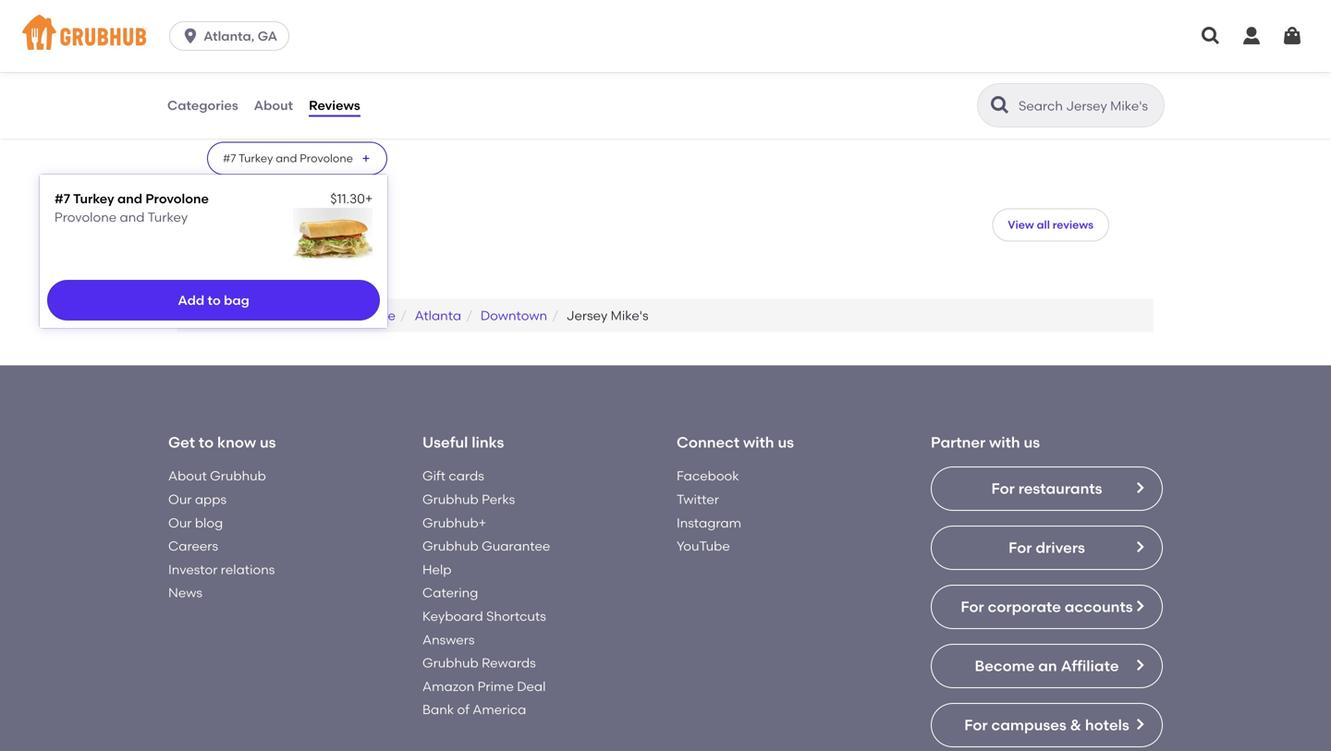 Task type: describe. For each thing, give the bounding box(es) containing it.
+
[[365, 191, 373, 207]]

right image
[[1133, 718, 1148, 733]]

partner
[[931, 434, 986, 452]]

partner with us
[[931, 434, 1041, 452]]

restaurants
[[1019, 480, 1103, 498]]

accounts
[[1065, 598, 1134, 616]]

campuses
[[992, 717, 1067, 735]]

news
[[168, 586, 203, 601]]

restaurants near me
[[264, 308, 396, 324]]

right image for for corporate accounts
[[1133, 599, 1148, 614]]

star icon image down atlanta,
[[207, 55, 229, 77]]

about for about grubhub our apps our blog careers investor relations news
[[168, 469, 207, 484]]

near
[[343, 308, 374, 324]]

for restaurants link
[[931, 467, 1163, 512]]

grubhub rewards link
[[423, 656, 536, 672]]

jersey mike's
[[567, 308, 649, 324]]

jersey mike's link
[[567, 308, 649, 324]]

star icon image down atlanta, ga
[[229, 55, 252, 77]]

tooltip containing #7 turkey and provolone
[[40, 164, 388, 328]]

atlanta
[[415, 308, 462, 324]]

svg image inside "atlanta, ga" button
[[181, 27, 200, 45]]

atlanta,
[[204, 28, 255, 44]]

corporate
[[988, 598, 1062, 616]]

1 vertical spatial #7 turkey and provolone
[[54, 191, 209, 207]]

youtube
[[677, 539, 730, 555]]

grubhub link
[[189, 308, 245, 324]]

for drivers link
[[931, 526, 1163, 571]]

view all reviews
[[1008, 218, 1094, 232]]

answers link
[[423, 632, 475, 648]]

$11.30 +
[[331, 191, 373, 207]]

for for for restaurants
[[992, 480, 1015, 498]]

grubhub guarantee link
[[423, 539, 551, 555]]

2 vertical spatial and
[[120, 210, 145, 225]]

useful links
[[423, 434, 504, 452]]

2 our from the top
[[168, 515, 192, 531]]

twitter link
[[677, 492, 720, 508]]

blog
[[195, 515, 223, 531]]

instagram
[[677, 515, 742, 531]]

prime
[[478, 679, 514, 695]]

restaurants near me link
[[264, 308, 396, 324]]

an
[[1039, 658, 1058, 676]]

about for about
[[254, 97, 293, 113]]

useful
[[423, 434, 468, 452]]

cards
[[449, 469, 484, 484]]

right image for for drivers
[[1133, 540, 1148, 555]]

instagram link
[[677, 515, 742, 531]]

star icon image up excellent food made fast.
[[274, 55, 296, 77]]

keyboard shortcuts link
[[423, 609, 546, 625]]

us for connect with us
[[778, 434, 794, 452]]

for campuses & hotels
[[965, 717, 1130, 735]]

view all reviews link
[[993, 208, 1110, 242]]

atlanta, ga
[[204, 28, 278, 44]]

deal
[[517, 679, 546, 695]]

us for partner with us
[[1024, 434, 1041, 452]]

downtown link
[[481, 308, 548, 324]]

ga
[[258, 28, 278, 44]]

get
[[168, 434, 195, 452]]

turkey inside the #7 turkey and provolone button
[[239, 152, 273, 165]]

#7 turkey and provolone inside button
[[223, 152, 353, 165]]

reviews
[[1053, 218, 1094, 232]]

excellent
[[207, 91, 263, 107]]

svg image
[[1200, 25, 1223, 47]]

for restaurants
[[992, 480, 1103, 498]]

with for connect
[[744, 434, 775, 452]]

about grubhub our apps our blog careers investor relations news
[[168, 469, 275, 601]]

facebook
[[677, 469, 740, 484]]

provolone and turkey
[[54, 210, 188, 225]]

grubhub+ link
[[423, 515, 487, 531]]

facebook link
[[677, 469, 740, 484]]

america
[[473, 703, 527, 718]]

help link
[[423, 562, 452, 578]]

$11.30
[[331, 191, 365, 207]]

mike's
[[611, 308, 649, 324]]

#7 inside button
[[223, 152, 236, 165]]

1 us from the left
[[260, 434, 276, 452]]

about grubhub link
[[168, 469, 266, 484]]

for corporate accounts
[[961, 598, 1134, 616]]

youtube link
[[677, 539, 730, 555]]

provolone inside button
[[300, 152, 353, 165]]

perks
[[482, 492, 515, 508]]

1 our from the top
[[168, 492, 192, 508]]

rewards
[[482, 656, 536, 672]]

facebook twitter instagram youtube
[[677, 469, 742, 555]]

gift cards link
[[423, 469, 484, 484]]

main navigation navigation
[[0, 0, 1332, 72]]

Search Jersey Mike's search field
[[1017, 97, 1159, 115]]

add to bag
[[178, 293, 250, 308]]



Task type: vqa. For each thing, say whether or not it's contained in the screenshot.
first the Crab from the top
no



Task type: locate. For each thing, give the bounding box(es) containing it.
turkey
[[239, 152, 273, 165], [73, 191, 114, 207], [148, 210, 188, 225]]

about inside button
[[254, 97, 293, 113]]

investor relations link
[[168, 562, 275, 578]]

all
[[1037, 218, 1051, 232]]

us right connect at the bottom right of page
[[778, 434, 794, 452]]

1 review
[[274, 25, 315, 39]]

k
[[221, 12, 230, 28]]

for corporate accounts link
[[931, 586, 1163, 630]]

right image inside become an affiliate link
[[1133, 659, 1148, 673]]

#7 turkey and provolone
[[223, 152, 353, 165], [54, 191, 209, 207]]

3 right image from the top
[[1133, 599, 1148, 614]]

1 vertical spatial our
[[168, 515, 192, 531]]

about button
[[253, 72, 294, 139]]

to for get
[[199, 434, 214, 452]]

2 with from the left
[[990, 434, 1021, 452]]

review
[[280, 25, 315, 39]]

amazon
[[423, 679, 475, 695]]

made
[[298, 91, 336, 107]]

for left drivers
[[1009, 539, 1033, 557]]

0 vertical spatial to
[[208, 293, 221, 308]]

right image inside for corporate accounts link
[[1133, 599, 1148, 614]]

right image for become an affiliate
[[1133, 659, 1148, 673]]

bank
[[423, 703, 454, 718]]

twitter
[[677, 492, 720, 508]]

1 right image from the top
[[1133, 481, 1148, 496]]

2 right image from the top
[[1133, 540, 1148, 555]]

#7 turkey and provolone up provolone and turkey
[[54, 191, 209, 207]]

downtown
[[481, 308, 548, 324]]

about left "made"
[[254, 97, 293, 113]]

&
[[1071, 717, 1082, 735]]

food
[[267, 91, 295, 107]]

1 vertical spatial provolone
[[146, 191, 209, 207]]

1 vertical spatial about
[[168, 469, 207, 484]]

1 horizontal spatial #7 turkey and provolone
[[223, 152, 353, 165]]

1 horizontal spatial svg image
[[1241, 25, 1263, 47]]

1 horizontal spatial turkey
[[148, 210, 188, 225]]

shortcuts
[[487, 609, 546, 625]]

bag
[[224, 293, 250, 308]]

1 horizontal spatial provolone
[[146, 191, 209, 207]]

to
[[208, 293, 221, 308], [199, 434, 214, 452]]

1 vertical spatial #7
[[54, 191, 70, 207]]

restaurants
[[264, 308, 339, 324]]

atlanta, ga button
[[169, 21, 297, 51]]

with for partner
[[990, 434, 1021, 452]]

1 horizontal spatial us
[[778, 434, 794, 452]]

become
[[975, 658, 1035, 676]]

grubhub inside about grubhub our apps our blog careers investor relations news
[[210, 469, 266, 484]]

know
[[217, 434, 256, 452]]

and
[[276, 152, 297, 165], [117, 191, 142, 207], [120, 210, 145, 225]]

answers
[[423, 632, 475, 648]]

careers
[[168, 539, 218, 555]]

right image inside for drivers link
[[1133, 540, 1148, 555]]

2 horizontal spatial turkey
[[239, 152, 273, 165]]

#7 turkey and provolone down about button
[[223, 152, 353, 165]]

4 right image from the top
[[1133, 659, 1148, 673]]

2 horizontal spatial us
[[1024, 434, 1041, 452]]

become an affiliate link
[[931, 645, 1163, 689]]

star icon image
[[255, 24, 270, 39], [207, 55, 229, 77], [229, 55, 252, 77], [252, 55, 274, 77], [274, 55, 296, 77], [296, 55, 318, 77]]

get to know us
[[168, 434, 276, 452]]

0 vertical spatial turkey
[[239, 152, 273, 165]]

0 vertical spatial our
[[168, 492, 192, 508]]

categories button
[[166, 72, 239, 139]]

drivers
[[1036, 539, 1086, 557]]

#7 up provolone and turkey
[[54, 191, 70, 207]]

us up for restaurants
[[1024, 434, 1041, 452]]

our up careers link
[[168, 515, 192, 531]]

and inside button
[[276, 152, 297, 165]]

about inside about grubhub our apps our blog careers investor relations news
[[168, 469, 207, 484]]

news link
[[168, 586, 203, 601]]

grubhub
[[189, 308, 245, 324], [210, 469, 266, 484], [423, 492, 479, 508], [423, 539, 479, 555], [423, 656, 479, 672]]

0 horizontal spatial turkey
[[73, 191, 114, 207]]

to for add
[[208, 293, 221, 308]]

2 vertical spatial provolone
[[54, 210, 117, 225]]

for drivers
[[1009, 539, 1086, 557]]

star icon image up "made"
[[296, 55, 318, 77]]

2 vertical spatial turkey
[[148, 210, 188, 225]]

star icon image left 1
[[255, 24, 270, 39]]

to inside button
[[208, 293, 221, 308]]

0 horizontal spatial with
[[744, 434, 775, 452]]

connect with us
[[677, 434, 794, 452]]

apps
[[195, 492, 227, 508]]

1 vertical spatial to
[[199, 434, 214, 452]]

connect
[[677, 434, 740, 452]]

amazon prime deal link
[[423, 679, 546, 695]]

investor
[[168, 562, 218, 578]]

right image for for restaurants
[[1133, 481, 1148, 496]]

with right partner
[[990, 434, 1021, 452]]

search icon image
[[990, 94, 1012, 117]]

our blog link
[[168, 515, 223, 531]]

0 vertical spatial #7 turkey and provolone
[[223, 152, 353, 165]]

#7 down categories button
[[223, 152, 236, 165]]

categories
[[167, 97, 238, 113]]

1 with from the left
[[744, 434, 775, 452]]

hotels
[[1086, 717, 1130, 735]]

1 horizontal spatial about
[[254, 97, 293, 113]]

for campuses & hotels link
[[931, 704, 1163, 748]]

for
[[992, 480, 1015, 498], [1009, 539, 1033, 557], [961, 598, 985, 616], [965, 717, 988, 735]]

gift cards grubhub perks grubhub+ grubhub guarantee help catering keyboard shortcuts answers grubhub rewards amazon prime deal bank of america
[[423, 469, 551, 718]]

star icon image down ga
[[252, 55, 274, 77]]

our up our blog link
[[168, 492, 192, 508]]

reviews
[[309, 97, 360, 113]]

right image inside for restaurants link
[[1133, 481, 1148, 496]]

catering
[[423, 586, 478, 601]]

with
[[744, 434, 775, 452], [990, 434, 1021, 452]]

for for for drivers
[[1009, 539, 1033, 557]]

tooltip
[[40, 164, 388, 328]]

plus icon image
[[361, 153, 372, 164]]

0 vertical spatial provolone
[[300, 152, 353, 165]]

for down partner with us
[[992, 480, 1015, 498]]

0 horizontal spatial #7 turkey and provolone
[[54, 191, 209, 207]]

1 horizontal spatial with
[[990, 434, 1021, 452]]

for for for campuses & hotels
[[965, 717, 988, 735]]

1 vertical spatial and
[[117, 191, 142, 207]]

1 horizontal spatial #7
[[223, 152, 236, 165]]

0 horizontal spatial about
[[168, 469, 207, 484]]

us right know
[[260, 434, 276, 452]]

excellent food made fast.
[[207, 91, 366, 107]]

0 vertical spatial #7
[[223, 152, 236, 165]]

svg image
[[1241, 25, 1263, 47], [1282, 25, 1304, 47], [181, 27, 200, 45]]

for left 'campuses'
[[965, 717, 988, 735]]

turkey up provolone and turkey
[[73, 191, 114, 207]]

about up our apps link
[[168, 469, 207, 484]]

#7 turkey and provolone button
[[207, 142, 387, 175]]

grubhub+
[[423, 515, 487, 531]]

2 horizontal spatial provolone
[[300, 152, 353, 165]]

reviews button
[[308, 72, 361, 139]]

with right connect at the bottom right of page
[[744, 434, 775, 452]]

1 vertical spatial turkey
[[73, 191, 114, 207]]

for for for corporate accounts
[[961, 598, 985, 616]]

help
[[423, 562, 452, 578]]

2 horizontal spatial svg image
[[1282, 25, 1304, 47]]

turkey up the add
[[148, 210, 188, 225]]

me
[[377, 308, 396, 324]]

about
[[254, 97, 293, 113], [168, 469, 207, 484]]

#7 turkey and provolone image
[[293, 208, 373, 268]]

us
[[260, 434, 276, 452], [778, 434, 794, 452], [1024, 434, 1041, 452]]

0 horizontal spatial provolone
[[54, 210, 117, 225]]

to right get
[[199, 434, 214, 452]]

our apps link
[[168, 492, 227, 508]]

of
[[457, 703, 470, 718]]

add
[[178, 293, 205, 308]]

kym
[[255, 3, 283, 19]]

for left corporate
[[961, 598, 985, 616]]

0 horizontal spatial us
[[260, 434, 276, 452]]

careers link
[[168, 539, 218, 555]]

turkey down about button
[[239, 152, 273, 165]]

links
[[472, 434, 504, 452]]

to left bag
[[208, 293, 221, 308]]

jersey
[[567, 308, 608, 324]]

0 horizontal spatial #7
[[54, 191, 70, 207]]

0 horizontal spatial svg image
[[181, 27, 200, 45]]

0 vertical spatial and
[[276, 152, 297, 165]]

#7
[[223, 152, 236, 165], [54, 191, 70, 207]]

relations
[[221, 562, 275, 578]]

0 vertical spatial about
[[254, 97, 293, 113]]

guarantee
[[482, 539, 551, 555]]

bank of america link
[[423, 703, 527, 718]]

3 us from the left
[[1024, 434, 1041, 452]]

2 us from the left
[[778, 434, 794, 452]]

right image
[[1133, 481, 1148, 496], [1133, 540, 1148, 555], [1133, 599, 1148, 614], [1133, 659, 1148, 673]]

gift
[[423, 469, 446, 484]]

grubhub perks link
[[423, 492, 515, 508]]



